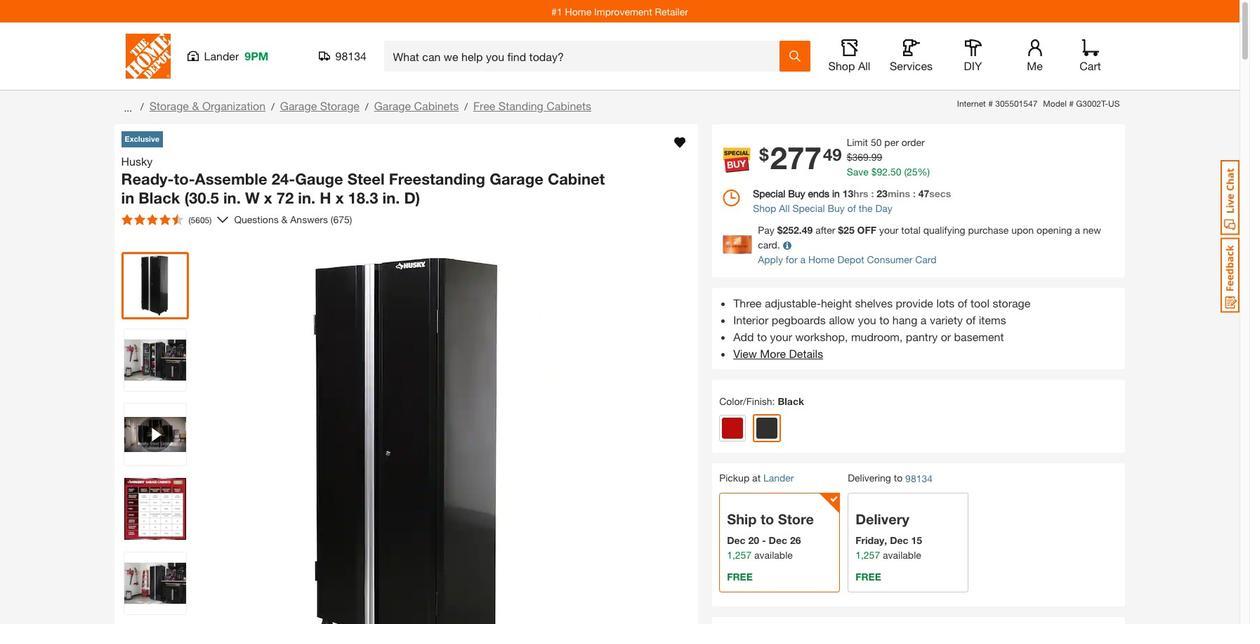 Task type: describe. For each thing, give the bounding box(es) containing it.
retailer
[[655, 5, 689, 17]]

mudroom,
[[852, 330, 903, 344]]

available inside ship to store dec 20 - dec 26 1,257 available
[[755, 549, 793, 561]]

20
[[749, 535, 760, 547]]

black husky free standing cabinets g3002t us 40.2 image
[[124, 478, 186, 540]]

free
[[474, 99, 496, 112]]

18.3
[[348, 189, 378, 207]]

details
[[790, 347, 824, 360]]

new
[[1083, 224, 1102, 236]]

a inside three adjustable-height shelves provide lots of tool storage interior pegboards allow you to hang a variety of items add to your workshop, mudroom, pantry or basement view more details
[[921, 313, 927, 327]]

items
[[979, 313, 1007, 327]]

92
[[877, 166, 888, 178]]

shop inside button
[[829, 59, 856, 72]]

card.
[[758, 239, 781, 251]]

limit
[[847, 136, 869, 148]]

shop all
[[829, 59, 871, 72]]

24-
[[272, 170, 295, 188]]

special buy ends in 13 hrs : 23 mins : 47 secs shop all special buy of the day
[[753, 188, 952, 214]]

1,257 inside ship to store dec 20 - dec 26 1,257 available
[[727, 549, 752, 561]]

1,257 inside delivery friday, dec 15 1,257 available
[[856, 549, 881, 561]]

49
[[824, 145, 842, 165]]

to inside the delivering to 98134
[[894, 472, 903, 484]]

369
[[853, 151, 869, 163]]

305501547
[[996, 98, 1038, 109]]

three adjustable-height shelves provide lots of tool storage interior pegboards allow you to hang a variety of items add to your workshop, mudroom, pantry or basement view more details
[[734, 297, 1031, 360]]

$ inside $ 277 49
[[760, 145, 769, 165]]

apply now image
[[723, 236, 758, 254]]

color/finish : black
[[720, 396, 805, 408]]

add
[[734, 330, 754, 344]]

of inside special buy ends in 13 hrs : 23 mins : 47 secs shop all special buy of the day
[[848, 202, 857, 214]]

red image
[[722, 418, 744, 439]]

garage cabinets link
[[374, 99, 459, 112]]

2 / from the left
[[271, 100, 275, 112]]

improvement
[[595, 5, 653, 17]]

to-
[[174, 170, 195, 188]]

model
[[1044, 98, 1067, 109]]

3 in. from the left
[[383, 189, 400, 207]]

cart link
[[1075, 39, 1106, 73]]

allow
[[829, 313, 855, 327]]

purchase
[[969, 224, 1009, 236]]

$ right after
[[839, 224, 844, 236]]

delivery friday, dec 15 1,257 available
[[856, 511, 923, 561]]

save
[[847, 166, 869, 178]]

cabinet
[[548, 170, 605, 188]]

$ down limit
[[847, 151, 853, 163]]

off
[[858, 224, 877, 236]]

hang
[[893, 313, 918, 327]]

husky link
[[121, 153, 158, 170]]

husky
[[121, 154, 153, 168]]

ship to store dec 20 - dec 26 1,257 available
[[727, 511, 814, 561]]

47
[[919, 188, 930, 200]]

diy button
[[951, 39, 996, 73]]

-
[[762, 535, 766, 547]]

4.5 stars image
[[121, 214, 183, 225]]

2 x from the left
[[336, 189, 344, 207]]

5966907943001 image
[[124, 404, 186, 466]]

1 x from the left
[[264, 189, 272, 207]]

freestanding
[[389, 170, 486, 188]]

1 vertical spatial 50
[[891, 166, 902, 178]]

black husky free standing cabinets g3002t us e1.1 image
[[124, 329, 186, 391]]

ends
[[808, 188, 830, 200]]

black husky free standing cabinets g3002t us a0.3 image
[[124, 553, 186, 615]]

$ down 99
[[872, 166, 877, 178]]

277
[[771, 140, 822, 177]]

lander 9pm
[[204, 49, 269, 63]]

...
[[124, 102, 132, 113]]

workshop,
[[796, 330, 848, 344]]

99
[[872, 151, 883, 163]]

exclusive
[[125, 134, 160, 143]]

1 vertical spatial of
[[958, 297, 968, 310]]

more
[[761, 347, 786, 360]]

2 in. from the left
[[298, 189, 316, 207]]

98134 inside the delivering to 98134
[[906, 473, 933, 485]]

shop inside special buy ends in 13 hrs : 23 mins : 47 secs shop all special buy of the day
[[753, 202, 777, 214]]

organization
[[202, 99, 266, 112]]

black inside husky ready-to-assemble 24-gauge steel freestanding garage cabinet in black (30.5 in. w x 72 in. h x 18.3 in. d)
[[139, 189, 180, 207]]

252.49
[[783, 224, 813, 236]]

delivering to 98134
[[848, 472, 933, 485]]

internet # 305501547 model # g3002t-us
[[958, 98, 1120, 109]]

height
[[821, 297, 852, 310]]

free for friday,
[[856, 571, 882, 583]]

(5605)
[[189, 215, 212, 225]]

info image
[[783, 242, 792, 250]]

the home depot logo image
[[125, 34, 170, 79]]

to inside ship to store dec 20 - dec 26 1,257 available
[[761, 511, 775, 528]]

all inside special buy ends in 13 hrs : 23 mins : 47 secs shop all special buy of the day
[[779, 202, 790, 214]]

tool
[[971, 297, 990, 310]]

& inside the ... / storage & organization / garage storage / garage cabinets / free standing cabinets
[[192, 99, 199, 112]]

(
[[905, 166, 907, 178]]

26
[[790, 535, 801, 547]]

2 storage from the left
[[320, 99, 360, 112]]

1 horizontal spatial :
[[872, 188, 874, 200]]

mins
[[888, 188, 911, 200]]

shop all button
[[827, 39, 872, 73]]

view more details link
[[734, 347, 824, 360]]

in inside husky ready-to-assemble 24-gauge steel freestanding garage cabinet in black (30.5 in. w x 72 in. h x 18.3 in. d)
[[121, 189, 134, 207]]

pickup at lander
[[720, 472, 794, 484]]

a inside your total qualifying purchase upon opening a new card.
[[1075, 224, 1081, 236]]

... / storage & organization / garage storage / garage cabinets / free standing cabinets
[[121, 99, 592, 113]]

secs
[[930, 188, 952, 200]]

1 vertical spatial 25
[[844, 224, 855, 236]]

me button
[[1013, 39, 1058, 73]]

(30.5
[[184, 189, 219, 207]]

1 cabinets from the left
[[414, 99, 459, 112]]

cart
[[1080, 59, 1102, 72]]

1 horizontal spatial buy
[[828, 202, 845, 214]]

pay
[[758, 224, 775, 236]]

to right add on the bottom of page
[[757, 330, 767, 344]]

0 horizontal spatial :
[[773, 396, 775, 408]]

25 inside limit 50 per order $ 369 . 99 save $ 92 . 50 ( 25 %)
[[907, 166, 918, 178]]

13
[[843, 188, 854, 200]]

or
[[941, 330, 952, 344]]

9pm
[[245, 49, 269, 63]]

1 storage from the left
[[149, 99, 189, 112]]

2 dec from the left
[[769, 535, 788, 547]]

(5605) button
[[116, 208, 217, 231]]

standing
[[499, 99, 544, 112]]

available inside delivery friday, dec 15 1,257 available
[[883, 549, 922, 561]]

shelves
[[856, 297, 893, 310]]



Task type: vqa. For each thing, say whether or not it's contained in the screenshot.
50 to the left
yes



Task type: locate. For each thing, give the bounding box(es) containing it.
free for to
[[727, 571, 753, 583]]

1 # from the left
[[989, 98, 994, 109]]

0 horizontal spatial home
[[565, 5, 592, 17]]

special up pay
[[753, 188, 786, 200]]

in. left h
[[298, 189, 316, 207]]

your left total
[[880, 224, 899, 236]]

all inside button
[[859, 59, 871, 72]]

garage inside husky ready-to-assemble 24-gauge steel freestanding garage cabinet in black (30.5 in. w x 72 in. h x 18.3 in. d)
[[490, 170, 544, 188]]

shop
[[829, 59, 856, 72], [753, 202, 777, 214]]

1 horizontal spatial storage
[[320, 99, 360, 112]]

1 horizontal spatial 1,257
[[856, 549, 881, 561]]

1 vertical spatial 98134
[[906, 473, 933, 485]]

free standing cabinets link
[[474, 99, 592, 112]]

free down 20
[[727, 571, 753, 583]]

after
[[816, 224, 836, 236]]

shop left services on the right of the page
[[829, 59, 856, 72]]

0 horizontal spatial available
[[755, 549, 793, 561]]

your up "view more details" link
[[771, 330, 793, 344]]

0 vertical spatial .
[[869, 151, 872, 163]]

0 vertical spatial of
[[848, 202, 857, 214]]

0 horizontal spatial garage
[[280, 99, 317, 112]]

98134 right delivering
[[906, 473, 933, 485]]

storage right ...
[[149, 99, 189, 112]]

dec inside delivery friday, dec 15 1,257 available
[[890, 535, 909, 547]]

2 horizontal spatial garage
[[490, 170, 544, 188]]

1 vertical spatial &
[[281, 214, 288, 226]]

(675)
[[331, 214, 352, 226]]

view
[[734, 347, 757, 360]]

25 up mins
[[907, 166, 918, 178]]

1 horizontal spatial lander
[[764, 472, 794, 484]]

0 horizontal spatial &
[[192, 99, 199, 112]]

0 horizontal spatial buy
[[789, 188, 806, 200]]

/ right organization
[[271, 100, 275, 112]]

/ right garage storage "link"
[[365, 100, 369, 112]]

1 dec from the left
[[727, 535, 746, 547]]

in inside special buy ends in 13 hrs : 23 mins : 47 secs shop all special buy of the day
[[833, 188, 840, 200]]

0 horizontal spatial 1,257
[[727, 549, 752, 561]]

a up pantry
[[921, 313, 927, 327]]

free down friday,
[[856, 571, 882, 583]]

in. down assemble
[[223, 189, 241, 207]]

hrs
[[854, 188, 869, 200]]

2 # from the left
[[1070, 98, 1074, 109]]

0 vertical spatial 50
[[871, 136, 882, 148]]

depot
[[838, 254, 865, 266]]

2 horizontal spatial in.
[[383, 189, 400, 207]]

per
[[885, 136, 899, 148]]

interior
[[734, 313, 769, 327]]

1 horizontal spatial all
[[859, 59, 871, 72]]

$ 277 49
[[760, 140, 842, 177]]

1 vertical spatial .
[[888, 166, 891, 178]]

all
[[859, 59, 871, 72], [779, 202, 790, 214]]

special down ends
[[793, 202, 825, 214]]

1 horizontal spatial 50
[[891, 166, 902, 178]]

garage storage link
[[280, 99, 360, 112]]

a right for
[[801, 254, 806, 266]]

0 horizontal spatial cabinets
[[414, 99, 459, 112]]

What can we help you find today? search field
[[393, 41, 779, 71]]

0 vertical spatial buy
[[789, 188, 806, 200]]

0 vertical spatial shop
[[829, 59, 856, 72]]

friday,
[[856, 535, 888, 547]]

to right you
[[880, 313, 890, 327]]

1,257 down 20
[[727, 549, 752, 561]]

0 horizontal spatial 25
[[844, 224, 855, 236]]

1 horizontal spatial home
[[809, 254, 835, 266]]

gauge
[[295, 170, 343, 188]]

1 horizontal spatial dec
[[769, 535, 788, 547]]

$ left 277
[[760, 145, 769, 165]]

to
[[880, 313, 890, 327], [757, 330, 767, 344], [894, 472, 903, 484], [761, 511, 775, 528]]

0 horizontal spatial all
[[779, 202, 790, 214]]

cabinets left free
[[414, 99, 459, 112]]

(5605) link
[[116, 208, 229, 231]]

buy
[[789, 188, 806, 200], [828, 202, 845, 214]]

apply
[[758, 254, 783, 266]]

1 horizontal spatial 98134
[[906, 473, 933, 485]]

feedback link image
[[1221, 238, 1240, 313]]

$ right pay
[[778, 224, 783, 236]]

1 horizontal spatial .
[[888, 166, 891, 178]]

internet
[[958, 98, 987, 109]]

consumer
[[867, 254, 913, 266]]

diy
[[965, 59, 983, 72]]

1 horizontal spatial garage
[[374, 99, 411, 112]]

pegboards
[[772, 313, 826, 327]]

ship
[[727, 511, 757, 528]]

0 horizontal spatial free
[[727, 571, 753, 583]]

0 horizontal spatial #
[[989, 98, 994, 109]]

1 vertical spatial lander
[[764, 472, 794, 484]]

black husky free standing cabinets g3002t us 64.0 image
[[124, 255, 186, 317]]

&
[[192, 99, 199, 112], [281, 214, 288, 226]]

x
[[264, 189, 272, 207], [336, 189, 344, 207]]

card
[[916, 254, 937, 266]]

1 vertical spatial home
[[809, 254, 835, 266]]

your inside your total qualifying purchase upon opening a new card.
[[880, 224, 899, 236]]

in. left d)
[[383, 189, 400, 207]]

1 vertical spatial shop
[[753, 202, 777, 214]]

2 horizontal spatial :
[[913, 188, 916, 200]]

3 dec from the left
[[890, 535, 909, 547]]

1 horizontal spatial your
[[880, 224, 899, 236]]

to up -
[[761, 511, 775, 528]]

# right model
[[1070, 98, 1074, 109]]

total
[[902, 224, 921, 236]]

1 vertical spatial special
[[793, 202, 825, 214]]

buy left ends
[[789, 188, 806, 200]]

0 horizontal spatial black
[[139, 189, 180, 207]]

0 horizontal spatial 98134
[[336, 49, 367, 63]]

0 horizontal spatial your
[[771, 330, 793, 344]]

limit 50 per order $ 369 . 99 save $ 92 . 50 ( 25 %)
[[847, 136, 931, 178]]

all left services on the right of the page
[[859, 59, 871, 72]]

1 vertical spatial buy
[[828, 202, 845, 214]]

all up the "252.49"
[[779, 202, 790, 214]]

98134 inside 98134 button
[[336, 49, 367, 63]]

day
[[876, 202, 893, 214]]

1 horizontal spatial #
[[1070, 98, 1074, 109]]

your
[[880, 224, 899, 236], [771, 330, 793, 344]]

your inside three adjustable-height shelves provide lots of tool storage interior pegboards allow you to hang a variety of items add to your workshop, mudroom, pantry or basement view more details
[[771, 330, 793, 344]]

black right color/finish
[[778, 396, 805, 408]]

dec left 15
[[890, 535, 909, 547]]

1 horizontal spatial 25
[[907, 166, 918, 178]]

home left depot
[[809, 254, 835, 266]]

g3002t-
[[1077, 98, 1109, 109]]

x right h
[[336, 189, 344, 207]]

0 vertical spatial a
[[1075, 224, 1081, 236]]

0 horizontal spatial lander
[[204, 49, 239, 63]]

1 horizontal spatial in
[[833, 188, 840, 200]]

50 left (
[[891, 166, 902, 178]]

to left 98134 link
[[894, 472, 903, 484]]

provide
[[896, 297, 934, 310]]

available
[[755, 549, 793, 561], [883, 549, 922, 561]]

50 up 99
[[871, 136, 882, 148]]

1 horizontal spatial in.
[[298, 189, 316, 207]]

steel
[[348, 170, 385, 188]]

apply for a home depot consumer card
[[758, 254, 937, 266]]

h
[[320, 189, 331, 207]]

%)
[[918, 166, 931, 178]]

dec left 20
[[727, 535, 746, 547]]

you
[[858, 313, 877, 327]]

color/finish
[[720, 396, 773, 408]]

1 available from the left
[[755, 549, 793, 561]]

black
[[139, 189, 180, 207], [778, 396, 805, 408]]

2 vertical spatial of
[[967, 313, 976, 327]]

0 vertical spatial home
[[565, 5, 592, 17]]

in left 13
[[833, 188, 840, 200]]

0 horizontal spatial storage
[[149, 99, 189, 112]]

0 vertical spatial all
[[859, 59, 871, 72]]

qualifying
[[924, 224, 966, 236]]

4 / from the left
[[465, 100, 468, 112]]

0 vertical spatial black
[[139, 189, 180, 207]]

shop up pay
[[753, 202, 777, 214]]

: left "23"
[[872, 188, 874, 200]]

lander right 'at'
[[764, 472, 794, 484]]

0 vertical spatial special
[[753, 188, 786, 200]]

#1
[[552, 5, 563, 17]]

0 horizontal spatial a
[[801, 254, 806, 266]]

0 horizontal spatial shop
[[753, 202, 777, 214]]

for
[[786, 254, 798, 266]]

0 vertical spatial 25
[[907, 166, 918, 178]]

2 horizontal spatial dec
[[890, 535, 909, 547]]

1,257
[[727, 549, 752, 561], [856, 549, 881, 561]]

live chat image
[[1221, 160, 1240, 235]]

2 free from the left
[[856, 571, 882, 583]]

98134 up the ... / storage & organization / garage storage / garage cabinets / free standing cabinets
[[336, 49, 367, 63]]

0 horizontal spatial in
[[121, 189, 134, 207]]

basement
[[955, 330, 1004, 344]]

0 vertical spatial your
[[880, 224, 899, 236]]

2 vertical spatial a
[[921, 313, 927, 327]]

dec
[[727, 535, 746, 547], [769, 535, 788, 547], [890, 535, 909, 547]]

dec right -
[[769, 535, 788, 547]]

in
[[833, 188, 840, 200], [121, 189, 134, 207]]

available down -
[[755, 549, 793, 561]]

questions
[[234, 214, 279, 226]]

in.
[[223, 189, 241, 207], [298, 189, 316, 207], [383, 189, 400, 207]]

0 horizontal spatial dec
[[727, 535, 746, 547]]

delivering
[[848, 472, 892, 484]]

buy down 13
[[828, 202, 845, 214]]

services button
[[889, 39, 934, 73]]

1 vertical spatial black
[[778, 396, 805, 408]]

your total qualifying purchase upon opening a new card.
[[758, 224, 1102, 251]]

2 cabinets from the left
[[547, 99, 592, 112]]

shop all special buy of the day link
[[723, 201, 1116, 216]]

cabinets right standing
[[547, 99, 592, 112]]

2 horizontal spatial a
[[1075, 224, 1081, 236]]

me
[[1028, 59, 1043, 72]]

1 horizontal spatial free
[[856, 571, 882, 583]]

/ right ...
[[141, 100, 144, 112]]

of right lots
[[958, 297, 968, 310]]

0 vertical spatial lander
[[204, 49, 239, 63]]

1 vertical spatial all
[[779, 202, 790, 214]]

1 in. from the left
[[223, 189, 241, 207]]

opening
[[1037, 224, 1073, 236]]

ready-
[[121, 170, 174, 188]]

0 vertical spatial 98134
[[336, 49, 367, 63]]

& left organization
[[192, 99, 199, 112]]

adjustable-
[[765, 297, 821, 310]]

1 horizontal spatial &
[[281, 214, 288, 226]]

storage
[[993, 297, 1031, 310]]

in down ready-
[[121, 189, 134, 207]]

the
[[859, 202, 873, 214]]

1 / from the left
[[141, 100, 144, 112]]

of up basement
[[967, 313, 976, 327]]

apply for a home depot consumer card link
[[758, 254, 937, 266]]

0 horizontal spatial .
[[869, 151, 872, 163]]

1 vertical spatial your
[[771, 330, 793, 344]]

... button
[[121, 98, 135, 117]]

upon
[[1012, 224, 1034, 236]]

3 / from the left
[[365, 100, 369, 112]]

lots
[[937, 297, 955, 310]]

1 horizontal spatial x
[[336, 189, 344, 207]]

2 available from the left
[[883, 549, 922, 561]]

x right w
[[264, 189, 272, 207]]

us
[[1109, 98, 1120, 109]]

black image
[[757, 418, 778, 439]]

: left 47 on the top right of page
[[913, 188, 916, 200]]

1 horizontal spatial cabinets
[[547, 99, 592, 112]]

0 horizontal spatial x
[[264, 189, 272, 207]]

/ left free
[[465, 100, 468, 112]]

1 horizontal spatial available
[[883, 549, 922, 561]]

lander
[[204, 49, 239, 63], [764, 472, 794, 484]]

1,257 down friday,
[[856, 549, 881, 561]]

w
[[245, 189, 260, 207]]

: up black icon
[[773, 396, 775, 408]]

0 horizontal spatial in.
[[223, 189, 241, 207]]

23
[[877, 188, 888, 200]]

98134 button
[[319, 49, 367, 63]]

25 left off
[[844, 224, 855, 236]]

storage down 98134 button
[[320, 99, 360, 112]]

0 horizontal spatial 50
[[871, 136, 882, 148]]

black up (5605) 'button'
[[139, 189, 180, 207]]

lander left 9pm
[[204, 49, 239, 63]]

2 1,257 from the left
[[856, 549, 881, 561]]

of left the
[[848, 202, 857, 214]]

store
[[778, 511, 814, 528]]

1 horizontal spatial a
[[921, 313, 927, 327]]

1 1,257 from the left
[[727, 549, 752, 561]]

home
[[565, 5, 592, 17], [809, 254, 835, 266]]

0 vertical spatial &
[[192, 99, 199, 112]]

1 horizontal spatial shop
[[829, 59, 856, 72]]

1 vertical spatial a
[[801, 254, 806, 266]]

available down 15
[[883, 549, 922, 561]]

& down 72
[[281, 214, 288, 226]]

home right "#1"
[[565, 5, 592, 17]]

variety
[[930, 313, 963, 327]]

1 horizontal spatial black
[[778, 396, 805, 408]]

free
[[727, 571, 753, 583], [856, 571, 882, 583]]

husky ready-to-assemble 24-gauge steel freestanding garage cabinet in black (30.5 in. w x 72 in. h x 18.3 in. d)
[[121, 154, 605, 207]]

72
[[277, 189, 294, 207]]

# right internet
[[989, 98, 994, 109]]

0 horizontal spatial special
[[753, 188, 786, 200]]

1 free from the left
[[727, 571, 753, 583]]

cabinets
[[414, 99, 459, 112], [547, 99, 592, 112]]

1 horizontal spatial special
[[793, 202, 825, 214]]

a left new
[[1075, 224, 1081, 236]]



